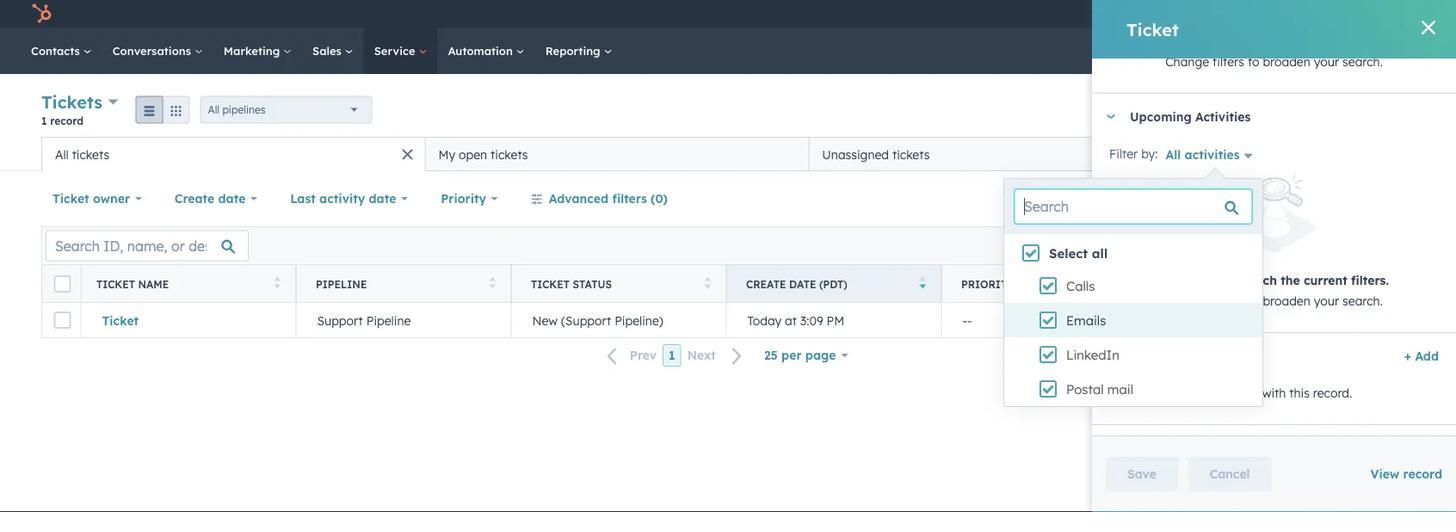 Task type: describe. For each thing, give the bounding box(es) containing it.
pipeline inside button
[[366, 313, 411, 328]]

date for create date (pdt)
[[790, 278, 817, 291]]

(b0bth3builder2k23@gmail.com
[[1278, 313, 1457, 328]]

change filters to broaden your search.
[[1166, 54, 1383, 69]]

reporting
[[546, 43, 604, 58]]

activity
[[320, 191, 365, 206]]

postal
[[1067, 381, 1104, 398]]

ticket left marketplaces image
[[1127, 19, 1179, 40]]

activities for no
[[1181, 273, 1236, 288]]

filter
[[1110, 146, 1138, 161]]

cancel
[[1210, 467, 1250, 482]]

advanced filters (0) button
[[520, 182, 679, 216]]

service
[[374, 43, 419, 58]]

0 horizontal spatial the
[[1134, 386, 1152, 401]]

1 search. from the top
[[1343, 54, 1383, 69]]

service link
[[364, 28, 438, 74]]

bob builder (b0bth3builder2k23@gmail.com button
[[1157, 303, 1457, 337]]

tickets button
[[41, 90, 118, 115]]

(0)
[[651, 191, 668, 206]]

help button
[[1259, 0, 1288, 28]]

today at 3:09 pm button
[[727, 303, 942, 337]]

support
[[317, 313, 363, 328]]

caret image
[[1106, 354, 1117, 358]]

upgrade
[[1154, 8, 1202, 22]]

unassigned tickets button
[[809, 137, 1193, 171]]

1 vertical spatial priority
[[962, 278, 1014, 291]]

create for create date
[[175, 191, 215, 206]]

help image
[[1266, 8, 1281, 23]]

pipelines
[[222, 103, 266, 116]]

per
[[782, 348, 802, 363]]

postal mail
[[1067, 381, 1134, 398]]

contacts
[[31, 43, 83, 58]]

1 for 1 record
[[41, 114, 47, 127]]

unassigned
[[823, 147, 889, 162]]

date inside last activity date popup button
[[369, 191, 396, 206]]

1 horizontal spatial owner
[[1219, 278, 1259, 291]]

pm
[[827, 313, 845, 328]]

upcoming activities button
[[1093, 94, 1439, 140]]

1 press to sort. element from the left
[[274, 277, 281, 291]]

status
[[573, 278, 612, 291]]

filters.
[[1352, 273, 1389, 288]]

create date button
[[163, 182, 269, 216]]

my open tickets
[[439, 147, 528, 162]]

marketing
[[224, 43, 283, 58]]

descending sort. press to sort ascending. image
[[920, 277, 926, 289]]

hubspot image
[[31, 3, 52, 24]]

current
[[1304, 273, 1348, 288]]

search. inside no activities match the current filters. change filters to broaden your search.
[[1343, 293, 1383, 308]]

filter by:
[[1110, 146, 1158, 161]]

3:09
[[801, 313, 824, 328]]

export button
[[1261, 235, 1316, 257]]

select
[[1049, 245, 1088, 262]]

last activity date button
[[279, 182, 419, 216]]

last activity date
[[290, 191, 396, 206]]

settings image
[[1294, 7, 1310, 23]]

with
[[1263, 386, 1287, 401]]

3 - from the left
[[1393, 313, 1398, 328]]

settings link
[[1291, 5, 1313, 23]]

1 vertical spatial ticket owner
[[1177, 278, 1259, 291]]

notifications button
[[1316, 0, 1346, 28]]

25
[[764, 348, 778, 363]]

1 -- button from the left
[[942, 303, 1157, 337]]

match
[[1240, 273, 1278, 288]]

all
[[1092, 245, 1108, 262]]

record.
[[1314, 386, 1353, 401]]

4 - from the left
[[1398, 313, 1403, 328]]

record for view record
[[1404, 467, 1443, 482]]

2 -- button from the left
[[1372, 303, 1457, 337]]

+ add button
[[1405, 346, 1439, 367]]

ticket up bob
[[1177, 278, 1216, 291]]

no
[[1160, 273, 1177, 288]]

new (support pipeline) button
[[511, 303, 727, 337]]

filters for advanced
[[612, 191, 647, 206]]

ticket owner button
[[41, 182, 153, 216]]

associated
[[1197, 386, 1259, 401]]

support pipeline button
[[296, 303, 511, 337]]

pagination navigation
[[597, 344, 753, 367]]

2 tickets from the left
[[491, 147, 528, 162]]

4 press to sort. element from the left
[[1350, 277, 1357, 291]]

1 - from the left
[[963, 313, 968, 328]]

the inside no activities match the current filters. change filters to broaden your search.
[[1281, 273, 1301, 288]]

press to sort. image
[[705, 277, 711, 289]]

broaden inside no activities match the current filters. change filters to broaden your search.
[[1263, 293, 1311, 308]]

last
[[290, 191, 316, 206]]

add inside popup button
[[1230, 146, 1254, 161]]

1 change from the top
[[1166, 54, 1210, 69]]

open
[[459, 147, 487, 162]]

activities
[[1196, 109, 1251, 124]]

sales
[[313, 43, 345, 58]]

tickets
[[41, 91, 103, 113]]

ticket left name
[[96, 278, 135, 291]]

builder
[[1235, 313, 1275, 328]]

automation
[[448, 43, 516, 58]]

my open tickets button
[[425, 137, 809, 171]]

today
[[748, 313, 782, 328]]

view record
[[1371, 467, 1443, 482]]

to inside no activities match the current filters. change filters to broaden your search.
[[1248, 293, 1260, 308]]

notifications image
[[1323, 8, 1339, 23]]

press to sort. image for fourth press to sort. element from the right
[[274, 277, 281, 289]]

priority button
[[430, 182, 509, 216]]

view record link
[[1371, 467, 1443, 482]]

press to sort. image for second press to sort. element from left
[[489, 277, 496, 289]]

actions button
[[1164, 97, 1239, 124]]



Task type: locate. For each thing, give the bounding box(es) containing it.
0 vertical spatial 1
[[41, 114, 47, 127]]

0 vertical spatial create
[[175, 191, 215, 206]]

ticket inside popup button
[[53, 191, 89, 206]]

close image
[[1422, 21, 1436, 34]]

0 horizontal spatial 1
[[41, 114, 47, 127]]

filters down marketplaces image
[[1213, 54, 1245, 69]]

create down all tickets button
[[175, 191, 215, 206]]

ticket status
[[531, 278, 612, 291]]

1 inside button
[[669, 348, 676, 363]]

upcoming
[[1130, 109, 1192, 124]]

activities down activities
[[1185, 147, 1240, 162]]

add right +
[[1416, 349, 1439, 364]]

descending sort. press to sort ascending. element
[[920, 277, 926, 291]]

my
[[439, 147, 456, 162]]

press to sort. element
[[274, 277, 281, 291], [489, 277, 496, 291], [705, 277, 711, 291], [1350, 277, 1357, 291]]

record for 1 record
[[50, 114, 84, 127]]

record right view on the right of page
[[1404, 467, 1443, 482]]

change
[[1166, 54, 1210, 69], [1166, 293, 1210, 308]]

contacts link
[[21, 28, 102, 74]]

name
[[138, 278, 169, 291]]

+ add
[[1405, 349, 1439, 364]]

+
[[1405, 349, 1412, 364]]

change down no
[[1166, 293, 1210, 308]]

1 horizontal spatial --
[[1393, 313, 1403, 328]]

1 inside tickets banner
[[41, 114, 47, 127]]

tickets right unassigned
[[893, 147, 930, 162]]

to up builder
[[1248, 293, 1260, 308]]

change down upgrade
[[1166, 54, 1210, 69]]

activities inside button
[[1185, 147, 1240, 162]]

2 to from the top
[[1248, 293, 1260, 308]]

all for all pipelines
[[208, 103, 220, 116]]

ticket owner down all tickets
[[53, 191, 130, 206]]

advanced filters (0)
[[549, 191, 668, 206]]

people
[[1156, 386, 1194, 401]]

tickets down 1 record
[[72, 147, 109, 162]]

1 horizontal spatial create
[[746, 278, 787, 291]]

filters inside no activities match the current filters. change filters to broaden your search.
[[1213, 293, 1245, 308]]

add view (3/5) button
[[1200, 137, 1340, 171]]

all pipelines button
[[200, 96, 372, 124]]

search.
[[1343, 54, 1383, 69], [1343, 293, 1383, 308]]

0 vertical spatial search.
[[1343, 54, 1383, 69]]

tickets inside button
[[72, 147, 109, 162]]

1 vertical spatial pipeline
[[366, 313, 411, 328]]

create inside popup button
[[175, 191, 215, 206]]

all left pipelines
[[208, 103, 220, 116]]

1 vertical spatial your
[[1314, 293, 1340, 308]]

0 horizontal spatial ticket owner
[[53, 191, 130, 206]]

2 horizontal spatial press to sort. image
[[1350, 277, 1357, 289]]

at
[[785, 313, 797, 328]]

ticket down ticket name
[[102, 313, 139, 328]]

date inside 'create date' popup button
[[218, 191, 246, 206]]

1 your from the top
[[1314, 54, 1340, 69]]

this
[[1290, 386, 1310, 401]]

date right the activity at left
[[369, 191, 396, 206]]

1 vertical spatial add
[[1416, 349, 1439, 364]]

by:
[[1142, 146, 1158, 161]]

Search HubSpot search field
[[1215, 36, 1426, 65]]

tickets
[[72, 147, 109, 162], [491, 147, 528, 162], [893, 147, 930, 162]]

ticket down all tickets
[[53, 191, 89, 206]]

broaden down match
[[1263, 293, 1311, 308]]

marketplaces image
[[1229, 8, 1245, 23]]

2 search. from the top
[[1343, 293, 1383, 308]]

1 horizontal spatial all
[[208, 103, 220, 116]]

1 horizontal spatial 1
[[669, 348, 676, 363]]

activities for all
[[1185, 147, 1240, 162]]

-- button up +
[[1372, 303, 1457, 337]]

advanced
[[549, 191, 609, 206]]

date left (pdt)
[[790, 278, 817, 291]]

menu
[[1123, 0, 1436, 28]]

2 - from the left
[[968, 313, 972, 328]]

no activities match the current filters. change filters to broaden your search.
[[1160, 273, 1389, 308]]

0 vertical spatial owner
[[93, 191, 130, 206]]

1 vertical spatial to
[[1248, 293, 1260, 308]]

apple button
[[1349, 0, 1434, 28]]

select all
[[1049, 245, 1108, 262]]

your up bob builder (b0bth3builder2k23@gmail.com
[[1314, 293, 1340, 308]]

0 horizontal spatial press to sort. image
[[274, 277, 281, 289]]

2 horizontal spatial date
[[790, 278, 817, 291]]

your
[[1314, 54, 1340, 69], [1314, 293, 1340, 308]]

0 vertical spatial record
[[50, 114, 84, 127]]

1 horizontal spatial record
[[1404, 467, 1443, 482]]

automation link
[[438, 28, 535, 74]]

1 horizontal spatial the
[[1281, 273, 1301, 288]]

apple
[[1378, 6, 1408, 21]]

change inside no activities match the current filters. change filters to broaden your search.
[[1166, 293, 1210, 308]]

0 vertical spatial the
[[1281, 273, 1301, 288]]

filters left the (0)
[[612, 191, 647, 206]]

search. up (b0bth3builder2k23@gmail.com
[[1343, 293, 1383, 308]]

activities right no
[[1181, 273, 1236, 288]]

priority
[[441, 191, 486, 206], [962, 278, 1014, 291]]

tickets right open
[[491, 147, 528, 162]]

bob
[[1209, 313, 1232, 328]]

1 horizontal spatial add
[[1416, 349, 1439, 364]]

2 horizontal spatial tickets
[[893, 147, 930, 162]]

1 horizontal spatial -- button
[[1372, 303, 1457, 337]]

1 vertical spatial change
[[1166, 293, 1210, 308]]

group inside tickets banner
[[136, 96, 190, 124]]

0 horizontal spatial owner
[[93, 191, 130, 206]]

pipeline)
[[615, 313, 664, 328]]

1 record
[[41, 114, 84, 127]]

--
[[963, 313, 972, 328], [1393, 313, 1403, 328]]

ticket name
[[96, 278, 169, 291]]

priority right descending sort. press to sort ascending. element on the bottom right
[[962, 278, 1014, 291]]

ticket
[[1127, 19, 1179, 40], [53, 191, 89, 206], [96, 278, 135, 291], [531, 278, 570, 291], [1177, 278, 1216, 291], [102, 313, 139, 328]]

0 vertical spatial filters
[[1213, 54, 1245, 69]]

1 vertical spatial owner
[[1219, 278, 1259, 291]]

reporting link
[[535, 28, 623, 74]]

save
[[1128, 467, 1157, 482]]

tickets for unassigned tickets
[[893, 147, 930, 162]]

add inside button
[[1416, 349, 1439, 364]]

today at 3:09 pm
[[748, 313, 845, 328]]

all tickets button
[[41, 137, 425, 171]]

0 horizontal spatial priority
[[441, 191, 486, 206]]

add left 'view'
[[1230, 146, 1254, 161]]

1 right prev
[[669, 348, 676, 363]]

0 vertical spatial change
[[1166, 54, 1210, 69]]

ticket owner inside popup button
[[53, 191, 130, 206]]

all activities button
[[1165, 147, 1260, 163]]

all inside button
[[1166, 147, 1181, 162]]

0 vertical spatial priority
[[441, 191, 486, 206]]

2 press to sort. element from the left
[[489, 277, 496, 291]]

1 down tickets
[[41, 114, 47, 127]]

1 horizontal spatial ticket owner
[[1177, 278, 1259, 291]]

0 horizontal spatial add
[[1230, 146, 1254, 161]]

all down 1 record
[[55, 147, 69, 162]]

view
[[1258, 146, 1285, 161]]

1 horizontal spatial tickets
[[491, 147, 528, 162]]

record inside tickets banner
[[50, 114, 84, 127]]

support pipeline
[[317, 313, 411, 328]]

pipeline right support
[[366, 313, 411, 328]]

1 vertical spatial create
[[746, 278, 787, 291]]

0 vertical spatial your
[[1314, 54, 1340, 69]]

pipeline up support
[[316, 278, 367, 291]]

0 horizontal spatial date
[[218, 191, 246, 206]]

new
[[532, 313, 558, 328]]

create up today in the right of the page
[[746, 278, 787, 291]]

filters for change
[[1213, 54, 1245, 69]]

0 horizontal spatial record
[[50, 114, 84, 127]]

see the people associated with this record.
[[1110, 386, 1353, 401]]

tickets for all tickets
[[72, 147, 109, 162]]

activities inside no activities match the current filters. change filters to broaden your search.
[[1181, 273, 1236, 288]]

1 -- from the left
[[963, 313, 972, 328]]

press to sort. image for 4th press to sort. element
[[1350, 277, 1357, 289]]

create date
[[175, 191, 246, 206]]

1 broaden from the top
[[1263, 54, 1311, 69]]

1 to from the top
[[1248, 54, 1260, 69]]

-- button down calls
[[942, 303, 1157, 337]]

to down marketplaces popup button
[[1248, 54, 1260, 69]]

create for create date (pdt)
[[746, 278, 787, 291]]

(support
[[561, 313, 611, 328]]

0 vertical spatial add
[[1230, 146, 1254, 161]]

tickets banner
[[41, 90, 1415, 137]]

your inside no activities match the current filters. change filters to broaden your search.
[[1314, 293, 1340, 308]]

all tickets
[[55, 147, 109, 162]]

all activities button
[[1165, 142, 1263, 166]]

alert containing no activities match the current filters.
[[1110, 174, 1439, 311]]

record
[[50, 114, 84, 127], [1404, 467, 1443, 482]]

owner up builder
[[1219, 278, 1259, 291]]

priority inside popup button
[[441, 191, 486, 206]]

all inside popup button
[[208, 103, 220, 116]]

upgrade image
[[1135, 8, 1150, 23]]

2 change from the top
[[1166, 293, 1210, 308]]

1 vertical spatial activities
[[1181, 273, 1236, 288]]

the
[[1281, 273, 1301, 288], [1134, 386, 1152, 401]]

filters
[[1213, 54, 1245, 69], [612, 191, 647, 206], [1213, 293, 1245, 308]]

all activities
[[1166, 147, 1240, 162]]

2 horizontal spatial all
[[1166, 147, 1181, 162]]

2 press to sort. image from the left
[[489, 277, 496, 289]]

1 vertical spatial record
[[1404, 467, 1443, 482]]

all for all tickets
[[55, 147, 69, 162]]

0 vertical spatial broaden
[[1263, 54, 1311, 69]]

alert
[[1110, 174, 1439, 311]]

owner inside popup button
[[93, 191, 130, 206]]

1 tickets from the left
[[72, 147, 109, 162]]

new (support pipeline)
[[532, 313, 664, 328]]

Search ID, name, or description search field
[[46, 230, 249, 261]]

1 horizontal spatial press to sort. image
[[489, 277, 496, 289]]

3 press to sort. image from the left
[[1350, 277, 1357, 289]]

0 horizontal spatial all
[[55, 147, 69, 162]]

1 for 1
[[669, 348, 676, 363]]

add view (3/5)
[[1230, 146, 1319, 161]]

1 horizontal spatial priority
[[962, 278, 1014, 291]]

owner down all tickets
[[93, 191, 130, 206]]

2 broaden from the top
[[1263, 293, 1311, 308]]

Search search field
[[1015, 189, 1253, 224]]

1 vertical spatial search.
[[1343, 293, 1383, 308]]

25 per page button
[[753, 338, 859, 373]]

0 vertical spatial pipeline
[[316, 278, 367, 291]]

0 vertical spatial to
[[1248, 54, 1260, 69]]

1 press to sort. image from the left
[[274, 277, 281, 289]]

the right match
[[1281, 273, 1301, 288]]

search image
[[1421, 45, 1433, 57]]

0 horizontal spatial tickets
[[72, 147, 109, 162]]

2 -- from the left
[[1393, 313, 1403, 328]]

caret image
[[1106, 115, 1117, 119]]

record down tickets
[[50, 114, 84, 127]]

3 press to sort. element from the left
[[705, 277, 711, 291]]

0 vertical spatial activities
[[1185, 147, 1240, 162]]

conversations link
[[102, 28, 213, 74]]

-- button
[[942, 303, 1157, 337], [1372, 303, 1457, 337]]

1 vertical spatial 1
[[669, 348, 676, 363]]

next
[[688, 348, 716, 363]]

see
[[1110, 386, 1131, 401]]

cancel button
[[1189, 457, 1272, 492]]

next button
[[682, 345, 753, 367]]

calls
[[1067, 278, 1095, 294]]

1 button
[[663, 344, 682, 367]]

all right by:
[[1166, 147, 1181, 162]]

the right mail
[[1134, 386, 1152, 401]]

mail
[[1108, 381, 1134, 398]]

ticket owner up bob
[[1177, 278, 1259, 291]]

all inside button
[[55, 147, 69, 162]]

0 horizontal spatial create
[[175, 191, 215, 206]]

menu item
[[1214, 0, 1217, 28]]

0 horizontal spatial -- button
[[942, 303, 1157, 337]]

0 vertical spatial ticket owner
[[53, 191, 130, 206]]

group
[[136, 96, 190, 124]]

linkedin
[[1067, 347, 1120, 363]]

filters up bob
[[1213, 293, 1245, 308]]

date down all tickets button
[[218, 191, 246, 206]]

search button
[[1412, 36, 1441, 65]]

marketplaces button
[[1219, 0, 1255, 28]]

ticket up new
[[531, 278, 570, 291]]

your down notifications icon
[[1314, 54, 1340, 69]]

filters inside button
[[612, 191, 647, 206]]

page
[[806, 348, 836, 363]]

1 vertical spatial filters
[[612, 191, 647, 206]]

broaden down help icon
[[1263, 54, 1311, 69]]

bob builder image
[[1359, 6, 1375, 22]]

all for all activities
[[1166, 147, 1181, 162]]

0 horizontal spatial --
[[963, 313, 972, 328]]

ticket link
[[102, 313, 275, 328]]

emails
[[1067, 313, 1107, 329]]

date for create date
[[218, 191, 246, 206]]

2 vertical spatial filters
[[1213, 293, 1245, 308]]

prev button
[[597, 345, 663, 367]]

1 vertical spatial the
[[1134, 386, 1152, 401]]

menu containing apple
[[1123, 0, 1436, 28]]

press to sort. image
[[274, 277, 281, 289], [489, 277, 496, 289], [1350, 277, 1357, 289]]

3 tickets from the left
[[893, 147, 930, 162]]

priority down open
[[441, 191, 486, 206]]

1 vertical spatial broaden
[[1263, 293, 1311, 308]]

all
[[208, 103, 220, 116], [55, 147, 69, 162], [1166, 147, 1181, 162]]

1 horizontal spatial date
[[369, 191, 396, 206]]

search. down bob builder image
[[1343, 54, 1383, 69]]

hubspot link
[[21, 3, 65, 24]]

2 your from the top
[[1314, 293, 1340, 308]]



Task type: vqa. For each thing, say whether or not it's contained in the screenshot.
first your from the top
yes



